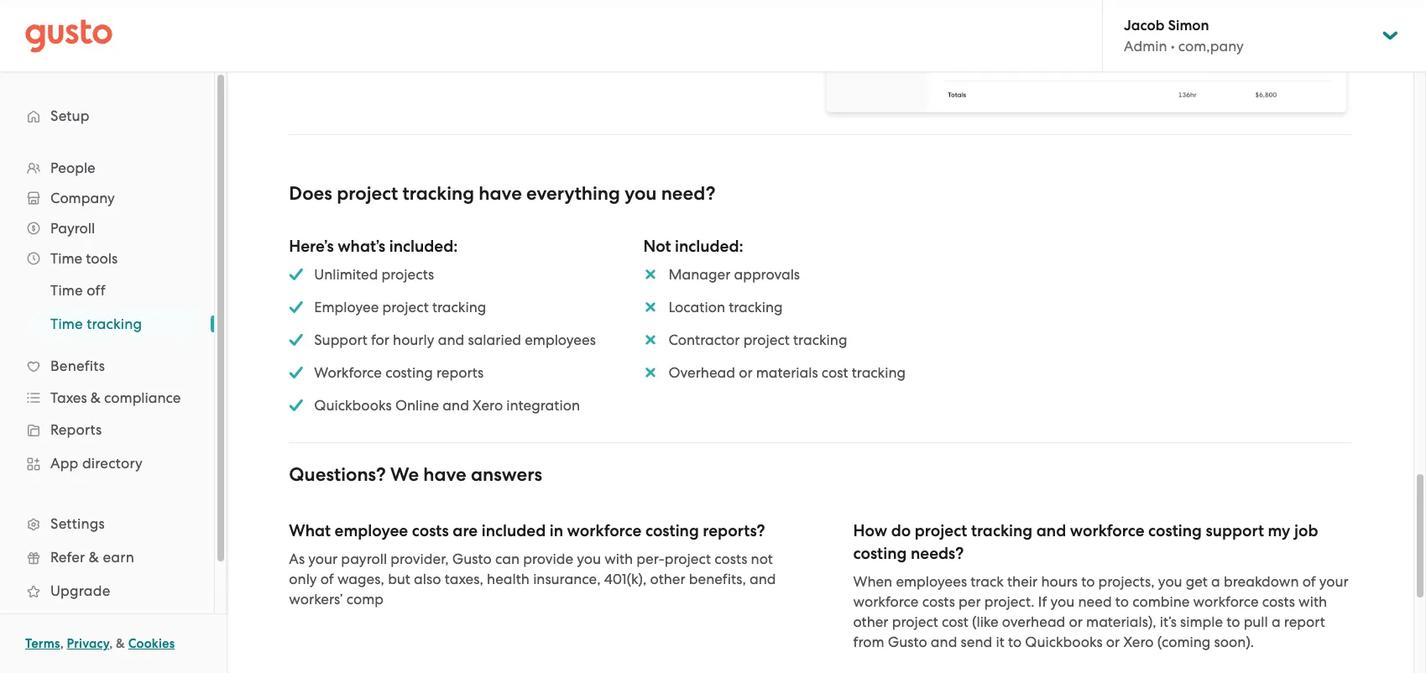 Task type: describe. For each thing, give the bounding box(es) containing it.
2 vertical spatial or
[[1106, 634, 1120, 650]]

compliance
[[104, 389, 181, 406]]

to right it in the bottom of the page
[[1008, 634, 1022, 650]]

gusto inside when employees track their hours to projects, you get a breakdown of your workforce costs per project. if you need to combine workforce costs with other project cost (like overhead or materials), it's simple to pull a report from gusto and send it to quickbooks or xero (coming soon).
[[888, 634, 927, 650]]

costs up provider,
[[412, 521, 449, 540]]

jacob
[[1124, 17, 1164, 34]]

if
[[1038, 593, 1047, 610]]

costing up "get"
[[1148, 521, 1202, 540]]

project inside as your payroll provider, gusto can provide you with per-project costs not only of wages, but also taxes, health insurance, 401(k), other benefits, and workers' comp
[[665, 551, 711, 567]]

as
[[289, 551, 305, 567]]

needs?
[[911, 544, 964, 563]]

project inside when employees track their hours to projects, you get a breakdown of your workforce costs per project. if you need to combine workforce costs with other project cost (like overhead or materials), it's simple to pull a report from gusto and send it to quickbooks or xero (coming soon).
[[892, 613, 938, 630]]

here's
[[289, 237, 334, 256]]

quickbooks inside when employees track their hours to projects, you get a breakdown of your workforce costs per project. if you need to combine workforce costs with other project cost (like overhead or materials), it's simple to pull a report from gusto and send it to quickbooks or xero (coming soon).
[[1025, 634, 1103, 650]]

check image for workforce costing reports
[[289, 363, 303, 383]]

we
[[390, 463, 419, 486]]

0 vertical spatial quickbooks
[[314, 397, 392, 414]]

other inside as your payroll provider, gusto can provide you with per-project costs not only of wages, but also taxes, health insurance, 401(k), other benefits, and workers' comp
[[650, 571, 685, 587]]

list containing time off
[[0, 274, 214, 341]]

com,pany
[[1178, 38, 1244, 55]]

soon).
[[1214, 634, 1254, 650]]

per-
[[636, 551, 665, 567]]

and inside as your payroll provider, gusto can provide you with per-project costs not only of wages, but also taxes, health insurance, 401(k), other benefits, and workers' comp
[[750, 571, 776, 587]]

benefits
[[50, 358, 105, 374]]

unlimited projects
[[314, 266, 434, 283]]

project inside how do project tracking and workforce costing support my job costing needs?
[[915, 521, 967, 540]]

401(k),
[[604, 571, 647, 587]]

reports?
[[703, 521, 765, 540]]

combine
[[1132, 593, 1190, 610]]

cookies
[[128, 636, 175, 651]]

does project tracking have everything you need?
[[289, 182, 715, 205]]

simple
[[1180, 613, 1223, 630]]

and inside when employees track their hours to projects, you get a breakdown of your workforce costs per project. if you need to combine workforce costs with other project cost (like overhead or materials), it's simple to pull a report from gusto and send it to quickbooks or xero (coming soon).
[[931, 634, 957, 650]]

my
[[1268, 521, 1290, 540]]

also
[[414, 571, 441, 587]]

payroll
[[50, 220, 95, 237]]

how
[[853, 521, 887, 540]]

location
[[668, 299, 725, 316]]

costing down 'how'
[[853, 544, 907, 563]]

cost inside when employees track their hours to projects, you get a breakdown of your workforce costs per project. if you need to combine workforce costs with other project cost (like overhead or materials), it's simple to pull a report from gusto and send it to quickbooks or xero (coming soon).
[[942, 613, 968, 630]]

refer & earn link
[[17, 542, 197, 572]]

time off link
[[30, 275, 197, 306]]

their
[[1007, 573, 1038, 590]]

contractor project tracking
[[668, 331, 847, 348]]

taxes
[[50, 389, 87, 406]]

taxes & compliance button
[[17, 383, 197, 413]]

1 vertical spatial or
[[1069, 613, 1083, 630]]

get
[[1186, 573, 1208, 590]]

x image
[[643, 363, 658, 383]]

terms link
[[25, 636, 60, 651]]

for
[[371, 331, 389, 348]]

& for earn
[[89, 549, 99, 566]]

time tools
[[50, 250, 118, 267]]

reports link
[[17, 415, 197, 445]]

integration
[[506, 397, 580, 414]]

when employees track their hours to projects, you get a breakdown of your workforce costs per project. if you need to combine workforce costs with other project cost (like overhead or materials), it's simple to pull a report from gusto and send it to quickbooks or xero (coming soon).
[[853, 573, 1349, 650]]

time tools button
[[17, 243, 197, 274]]

(like
[[972, 613, 998, 630]]

time for time tracking
[[50, 316, 83, 332]]

from
[[853, 634, 884, 650]]

payroll
[[341, 551, 387, 567]]

pull
[[1244, 613, 1268, 630]]

project.
[[984, 593, 1035, 610]]

workforce up simple
[[1193, 593, 1259, 610]]

questions?
[[289, 463, 386, 486]]

workforce right in
[[567, 521, 642, 540]]

but
[[388, 571, 410, 587]]

taxes,
[[445, 571, 483, 587]]

you left need?
[[625, 182, 657, 205]]

included
[[482, 521, 546, 540]]

materials),
[[1086, 613, 1156, 630]]

employees inside when employees track their hours to projects, you get a breakdown of your workforce costs per project. if you need to combine workforce costs with other project cost (like overhead or materials), it's simple to pull a report from gusto and send it to quickbooks or xero (coming soon).
[[896, 573, 967, 590]]

1 , from the left
[[60, 636, 64, 651]]

workforce
[[314, 364, 382, 381]]

you up combine
[[1158, 573, 1182, 590]]

settings
[[50, 515, 105, 532]]

of inside when employees track their hours to projects, you get a breakdown of your workforce costs per project. if you need to combine workforce costs with other project cost (like overhead or materials), it's simple to pull a report from gusto and send it to quickbooks or xero (coming soon).
[[1302, 573, 1316, 590]]

to up materials),
[[1115, 593, 1129, 610]]

app directory link
[[17, 448, 197, 478]]

your inside as your payroll provider, gusto can provide you with per-project costs not only of wages, but also taxes, health insurance, 401(k), other benefits, and workers' comp
[[308, 551, 338, 567]]

time for time tools
[[50, 250, 82, 267]]

benefits link
[[17, 351, 197, 381]]

when
[[853, 573, 892, 590]]

costs left per at the right of page
[[922, 593, 955, 610]]

with inside when employees track their hours to projects, you get a breakdown of your workforce costs per project. if you need to combine workforce costs with other project cost (like overhead or materials), it's simple to pull a report from gusto and send it to quickbooks or xero (coming soon).
[[1299, 593, 1327, 610]]

refer & earn
[[50, 549, 134, 566]]

project down projects
[[382, 299, 429, 316]]

unlimited
[[314, 266, 378, 283]]

wages,
[[337, 571, 384, 587]]

people
[[50, 159, 95, 176]]

hourly
[[393, 331, 434, 348]]

cookies button
[[128, 634, 175, 654]]

company button
[[17, 183, 197, 213]]

support for hourly and salaried employees
[[314, 331, 596, 348]]

not
[[643, 237, 671, 256]]

get project insights with our feature image
[[820, 0, 1352, 121]]

time tracking link
[[30, 309, 197, 339]]

xero inside when employees track their hours to projects, you get a breakdown of your workforce costs per project. if you need to combine workforce costs with other project cost (like overhead or materials), it's simple to pull a report from gusto and send it to quickbooks or xero (coming soon).
[[1123, 634, 1154, 650]]

of inside as your payroll provider, gusto can provide you with per-project costs not only of wages, but also taxes, health insurance, 401(k), other benefits, and workers' comp
[[320, 571, 334, 587]]

other inside when employees track their hours to projects, you get a breakdown of your workforce costs per project. if you need to combine workforce costs with other project cost (like overhead or materials), it's simple to pull a report from gusto and send it to quickbooks or xero (coming soon).
[[853, 613, 888, 630]]

jacob simon admin • com,pany
[[1124, 17, 1244, 55]]

x image for manager approvals
[[643, 264, 658, 284]]

workforce costing reports
[[314, 364, 484, 381]]

check image for unlimited projects
[[289, 264, 303, 284]]

insurance,
[[533, 571, 601, 587]]

to up need
[[1081, 573, 1095, 590]]

hours
[[1041, 573, 1078, 590]]

need
[[1078, 593, 1112, 610]]

1 vertical spatial have
[[423, 463, 466, 486]]

overhead
[[1002, 613, 1065, 630]]

what's
[[338, 237, 385, 256]]

overhead
[[668, 364, 735, 381]]

employee project tracking
[[314, 299, 486, 316]]

what
[[289, 521, 331, 540]]

1 included: from the left
[[389, 237, 458, 256]]



Task type: vqa. For each thing, say whether or not it's contained in the screenshot.
2nd "Full" from right
no



Task type: locate. For each thing, give the bounding box(es) containing it.
project down when
[[892, 613, 938, 630]]

check image up questions? on the bottom
[[289, 395, 303, 415]]

0 horizontal spatial a
[[1211, 573, 1220, 590]]

x image up x icon
[[643, 330, 658, 350]]

do
[[891, 521, 911, 540]]

& right taxes
[[90, 389, 101, 406]]

0 horizontal spatial your
[[308, 551, 338, 567]]

your up report
[[1319, 573, 1349, 590]]

and left send
[[931, 634, 957, 650]]

privacy
[[67, 636, 109, 651]]

2 , from the left
[[109, 636, 113, 651]]

terms
[[25, 636, 60, 651]]

3 check image from the top
[[289, 395, 303, 415]]

1 check image from the top
[[289, 330, 303, 350]]

costs up benefits,
[[714, 551, 747, 567]]

1 horizontal spatial or
[[1069, 613, 1083, 630]]

3 time from the top
[[50, 316, 83, 332]]

0 vertical spatial check image
[[289, 330, 303, 350]]

0 vertical spatial xero
[[473, 397, 503, 414]]

1 horizontal spatial ,
[[109, 636, 113, 651]]

location tracking
[[668, 299, 783, 316]]

upgrade
[[50, 582, 110, 599]]

you
[[625, 182, 657, 205], [577, 551, 601, 567], [1158, 573, 1182, 590], [1050, 593, 1075, 610]]

here's what's included:
[[289, 237, 458, 256]]

1 vertical spatial time
[[50, 282, 83, 299]]

provide
[[523, 551, 573, 567]]

settings link
[[17, 509, 197, 539]]

check image for employee project tracking
[[289, 297, 303, 317]]

0 vertical spatial cost
[[822, 364, 848, 381]]

a right pull
[[1272, 613, 1281, 630]]

are
[[453, 521, 478, 540]]

2 vertical spatial x image
[[643, 330, 658, 350]]

•
[[1171, 38, 1175, 55]]

project
[[337, 182, 398, 205], [382, 299, 429, 316], [743, 331, 790, 348], [915, 521, 967, 540], [665, 551, 711, 567], [892, 613, 938, 630]]

2 vertical spatial check image
[[289, 395, 303, 415]]

0 horizontal spatial quickbooks
[[314, 397, 392, 414]]

in
[[550, 521, 563, 540]]

admin
[[1124, 38, 1167, 55]]

,
[[60, 636, 64, 651], [109, 636, 113, 651]]

quickbooks online and xero integration
[[314, 397, 580, 414]]

of up workers'
[[320, 571, 334, 587]]

time down time off
[[50, 316, 83, 332]]

0 vertical spatial or
[[739, 364, 753, 381]]

costing down hourly
[[385, 364, 433, 381]]

1 horizontal spatial cost
[[942, 613, 968, 630]]

and inside how do project tracking and workforce costing support my job costing needs?
[[1036, 521, 1066, 540]]

1 vertical spatial with
[[1299, 593, 1327, 610]]

to
[[1081, 573, 1095, 590], [1115, 593, 1129, 610], [1226, 613, 1240, 630], [1008, 634, 1022, 650]]

gusto navigation element
[[0, 72, 214, 668]]

xero
[[473, 397, 503, 414], [1123, 634, 1154, 650]]

tracking
[[402, 182, 474, 205], [432, 299, 486, 316], [729, 299, 783, 316], [87, 316, 142, 332], [793, 331, 847, 348], [852, 364, 906, 381], [971, 521, 1033, 540]]

list containing manager approvals
[[643, 264, 1175, 383]]

2 time from the top
[[50, 282, 83, 299]]

and down the reports
[[443, 397, 469, 414]]

your inside when employees track their hours to projects, you get a breakdown of your workforce costs per project. if you need to combine workforce costs with other project cost (like overhead or materials), it's simple to pull a report from gusto and send it to quickbooks or xero (coming soon).
[[1319, 573, 1349, 590]]

1 vertical spatial quickbooks
[[1025, 634, 1103, 650]]

time down payroll
[[50, 250, 82, 267]]

cost
[[822, 364, 848, 381], [942, 613, 968, 630]]

included: up projects
[[389, 237, 458, 256]]

you inside as your payroll provider, gusto can provide you with per-project costs not only of wages, but also taxes, health insurance, 401(k), other benefits, and workers' comp
[[577, 551, 601, 567]]

tracking inside how do project tracking and workforce costing support my job costing needs?
[[971, 521, 1033, 540]]

quickbooks down workforce
[[314, 397, 392, 414]]

included: up 'manager'
[[675, 237, 743, 256]]

manager
[[668, 266, 730, 283]]

quickbooks down overhead
[[1025, 634, 1103, 650]]

0 vertical spatial &
[[90, 389, 101, 406]]

with up 401(k),
[[604, 551, 633, 567]]

track
[[970, 573, 1004, 590]]

with inside as your payroll provider, gusto can provide you with per-project costs not only of wages, but also taxes, health insurance, 401(k), other benefits, and workers' comp
[[604, 551, 633, 567]]

other up the from
[[853, 613, 888, 630]]

0 horizontal spatial other
[[650, 571, 685, 587]]

time off
[[50, 282, 106, 299]]

1 vertical spatial your
[[1319, 573, 1349, 590]]

0 horizontal spatial employees
[[525, 331, 596, 348]]

employees down needs?
[[896, 573, 967, 590]]

payroll button
[[17, 213, 197, 243]]

1 vertical spatial employees
[[896, 573, 967, 590]]

0 vertical spatial have
[[479, 182, 522, 205]]

answers
[[471, 463, 542, 486]]

of up report
[[1302, 573, 1316, 590]]

and
[[438, 331, 464, 348], [443, 397, 469, 414], [1036, 521, 1066, 540], [750, 571, 776, 587], [931, 634, 957, 650]]

or down materials),
[[1106, 634, 1120, 650]]

terms , privacy , & cookies
[[25, 636, 175, 651]]

1 horizontal spatial xero
[[1123, 634, 1154, 650]]

1 vertical spatial a
[[1272, 613, 1281, 630]]

cost down per at the right of page
[[942, 613, 968, 630]]

other down per-
[[650, 571, 685, 587]]

costs inside as your payroll provider, gusto can provide you with per-project costs not only of wages, but also taxes, health insurance, 401(k), other benefits, and workers' comp
[[714, 551, 747, 567]]

, left "cookies"
[[109, 636, 113, 651]]

, left privacy link
[[60, 636, 64, 651]]

& left "cookies"
[[116, 636, 125, 651]]

time inside dropdown button
[[50, 250, 82, 267]]

projects
[[382, 266, 434, 283]]

& for compliance
[[90, 389, 101, 406]]

questions? we have answers
[[289, 463, 542, 486]]

1 horizontal spatial gusto
[[888, 634, 927, 650]]

2 check image from the top
[[289, 363, 303, 383]]

home image
[[25, 19, 112, 52]]

check image
[[289, 264, 303, 284], [289, 297, 303, 317]]

and up the reports
[[438, 331, 464, 348]]

project up the "materials"
[[743, 331, 790, 348]]

employee
[[335, 521, 408, 540]]

or down need
[[1069, 613, 1083, 630]]

2 vertical spatial &
[[116, 636, 125, 651]]

0 vertical spatial a
[[1211, 573, 1220, 590]]

1 vertical spatial check image
[[289, 297, 303, 317]]

1 vertical spatial other
[[853, 613, 888, 630]]

time
[[50, 250, 82, 267], [50, 282, 83, 299], [50, 316, 83, 332]]

2 horizontal spatial or
[[1106, 634, 1120, 650]]

employee
[[314, 299, 379, 316]]

1 horizontal spatial included:
[[675, 237, 743, 256]]

or down contractor project tracking
[[739, 364, 753, 381]]

what employee costs are included in workforce costing reports?
[[289, 521, 765, 540]]

(coming
[[1157, 634, 1211, 650]]

1 time from the top
[[50, 250, 82, 267]]

x image
[[643, 264, 658, 284], [643, 297, 658, 317], [643, 330, 658, 350]]

have right we
[[423, 463, 466, 486]]

&
[[90, 389, 101, 406], [89, 549, 99, 566], [116, 636, 125, 651]]

to up soon).
[[1226, 613, 1240, 630]]

x image for contractor project tracking
[[643, 330, 658, 350]]

1 horizontal spatial with
[[1299, 593, 1327, 610]]

1 horizontal spatial a
[[1272, 613, 1281, 630]]

people button
[[17, 153, 197, 183]]

0 vertical spatial x image
[[643, 264, 658, 284]]

time for time off
[[50, 282, 83, 299]]

costing up per-
[[645, 521, 699, 540]]

0 horizontal spatial of
[[320, 571, 334, 587]]

time left off
[[50, 282, 83, 299]]

0 vertical spatial your
[[308, 551, 338, 567]]

workforce down when
[[853, 593, 919, 610]]

x image left the location
[[643, 297, 658, 317]]

cost right the "materials"
[[822, 364, 848, 381]]

have
[[479, 182, 522, 205], [423, 463, 466, 486]]

1 vertical spatial &
[[89, 549, 99, 566]]

2 x image from the top
[[643, 297, 658, 317]]

can
[[495, 551, 520, 567]]

costs
[[412, 521, 449, 540], [714, 551, 747, 567], [922, 593, 955, 610], [1262, 593, 1295, 610]]

check image for support for hourly and salaried employees
[[289, 330, 303, 350]]

time tracking
[[50, 316, 142, 332]]

tracking inside time tracking link
[[87, 316, 142, 332]]

projects,
[[1098, 573, 1155, 590]]

workforce inside how do project tracking and workforce costing support my job costing needs?
[[1070, 521, 1144, 540]]

list containing unlimited projects
[[289, 264, 643, 415]]

1 vertical spatial gusto
[[888, 634, 927, 650]]

x image for location tracking
[[643, 297, 658, 317]]

gusto right the from
[[888, 634, 927, 650]]

comp
[[346, 591, 384, 608]]

1 vertical spatial cost
[[942, 613, 968, 630]]

0 horizontal spatial gusto
[[452, 551, 492, 567]]

project up what's
[[337, 182, 398, 205]]

check image down here's
[[289, 264, 303, 284]]

x image down not
[[643, 264, 658, 284]]

1 horizontal spatial your
[[1319, 573, 1349, 590]]

xero down the reports
[[473, 397, 503, 414]]

project up needs?
[[915, 521, 967, 540]]

1 vertical spatial check image
[[289, 363, 303, 383]]

1 horizontal spatial have
[[479, 182, 522, 205]]

2 check image from the top
[[289, 297, 303, 317]]

your right the as
[[308, 551, 338, 567]]

0 vertical spatial gusto
[[452, 551, 492, 567]]

earn
[[103, 549, 134, 566]]

it
[[996, 634, 1004, 650]]

and down not
[[750, 571, 776, 587]]

1 vertical spatial x image
[[643, 297, 658, 317]]

1 check image from the top
[[289, 264, 303, 284]]

0 vertical spatial check image
[[289, 264, 303, 284]]

list containing people
[[0, 153, 214, 641]]

2 included: from the left
[[675, 237, 743, 256]]

breakdown
[[1224, 573, 1299, 590]]

gusto up taxes,
[[452, 551, 492, 567]]

check image left workforce
[[289, 363, 303, 383]]

0 vertical spatial time
[[50, 250, 82, 267]]

setup link
[[17, 101, 197, 131]]

costs down breakdown
[[1262, 593, 1295, 610]]

taxes & compliance
[[50, 389, 181, 406]]

gusto inside as your payroll provider, gusto can provide you with per-project costs not only of wages, but also taxes, health insurance, 401(k), other benefits, and workers' comp
[[452, 551, 492, 567]]

with up report
[[1299, 593, 1327, 610]]

0 vertical spatial employees
[[525, 331, 596, 348]]

how do project tracking and workforce costing support my job costing needs?
[[853, 521, 1318, 563]]

other
[[650, 571, 685, 587], [853, 613, 888, 630]]

check image left support
[[289, 330, 303, 350]]

workforce up projects,
[[1070, 521, 1144, 540]]

0 horizontal spatial with
[[604, 551, 633, 567]]

included:
[[389, 237, 458, 256], [675, 237, 743, 256]]

send
[[961, 634, 992, 650]]

approvals
[[734, 266, 800, 283]]

it's
[[1160, 613, 1177, 630]]

setup
[[50, 107, 90, 124]]

overhead or materials cost tracking
[[668, 364, 906, 381]]

company
[[50, 190, 115, 206]]

list
[[0, 153, 214, 641], [289, 264, 643, 415], [643, 264, 1175, 383], [0, 274, 214, 341]]

have left 'everything' at the left top of the page
[[479, 182, 522, 205]]

1 vertical spatial xero
[[1123, 634, 1154, 650]]

or
[[739, 364, 753, 381], [1069, 613, 1083, 630], [1106, 634, 1120, 650]]

0 horizontal spatial ,
[[60, 636, 64, 651]]

0 horizontal spatial cost
[[822, 364, 848, 381]]

xero down materials),
[[1123, 634, 1154, 650]]

2 vertical spatial time
[[50, 316, 83, 332]]

0 vertical spatial other
[[650, 571, 685, 587]]

manager approvals
[[668, 266, 800, 283]]

1 horizontal spatial of
[[1302, 573, 1316, 590]]

support
[[314, 331, 367, 348]]

1 horizontal spatial employees
[[896, 573, 967, 590]]

app directory
[[50, 455, 143, 472]]

0 horizontal spatial have
[[423, 463, 466, 486]]

employees right salaried
[[525, 331, 596, 348]]

0 horizontal spatial included:
[[389, 237, 458, 256]]

1 horizontal spatial quickbooks
[[1025, 634, 1103, 650]]

1 x image from the top
[[643, 264, 658, 284]]

health
[[487, 571, 530, 587]]

& inside dropdown button
[[90, 389, 101, 406]]

you up insurance, in the bottom of the page
[[577, 551, 601, 567]]

a right "get"
[[1211, 573, 1220, 590]]

privacy link
[[67, 636, 109, 651]]

with
[[604, 551, 633, 567], [1299, 593, 1327, 610]]

0 horizontal spatial or
[[739, 364, 753, 381]]

& left earn
[[89, 549, 99, 566]]

check image left employee
[[289, 297, 303, 317]]

3 x image from the top
[[643, 330, 658, 350]]

materials
[[756, 364, 818, 381]]

1 horizontal spatial other
[[853, 613, 888, 630]]

upgrade link
[[17, 576, 197, 606]]

project up benefits,
[[665, 551, 711, 567]]

0 vertical spatial with
[[604, 551, 633, 567]]

benefits,
[[689, 571, 746, 587]]

you right if
[[1050, 593, 1075, 610]]

check image
[[289, 330, 303, 350], [289, 363, 303, 383], [289, 395, 303, 415]]

everything
[[526, 182, 620, 205]]

0 horizontal spatial xero
[[473, 397, 503, 414]]

and up 'hours'
[[1036, 521, 1066, 540]]

directory
[[82, 455, 143, 472]]



